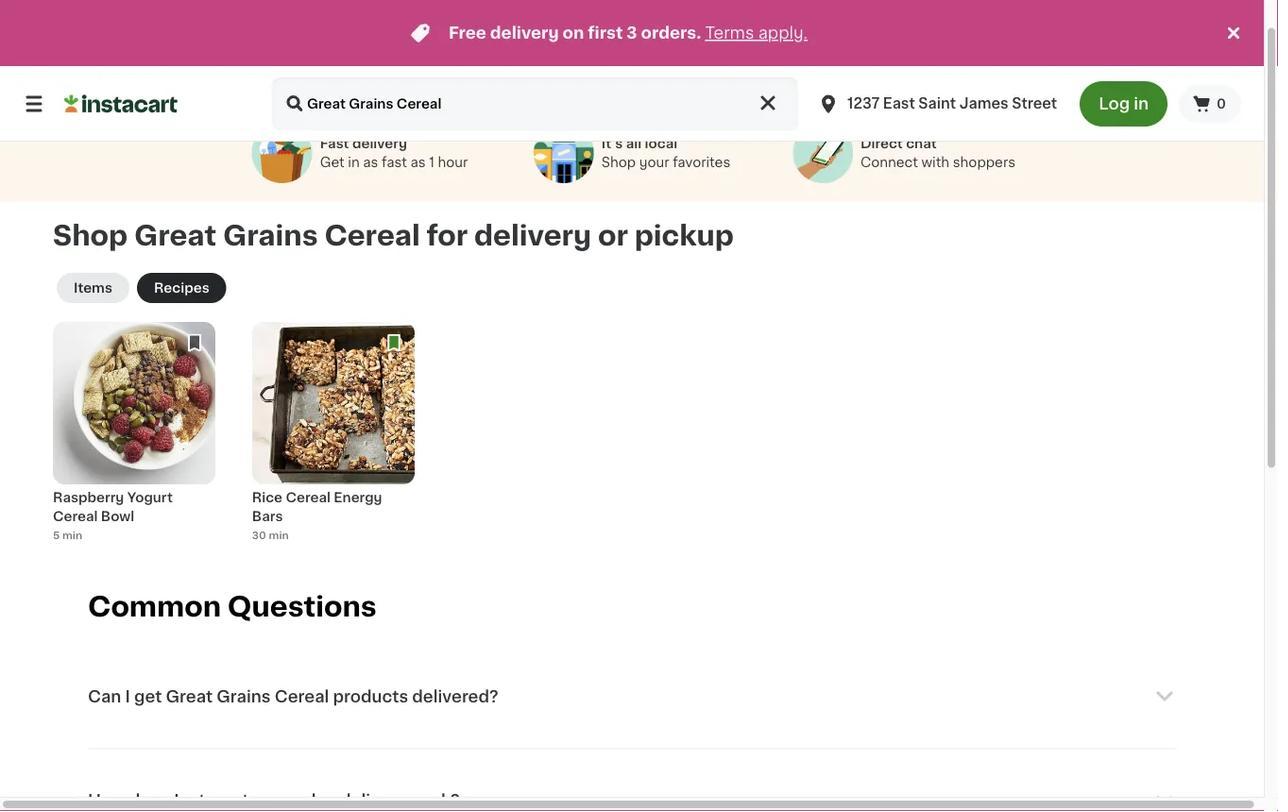 Task type: locate. For each thing, give the bounding box(es) containing it.
recipe card group containing raspberry yogurt cereal bowl
[[53, 323, 215, 555]]

i
[[125, 690, 130, 706]]

local
[[645, 138, 678, 151]]

1 min from the left
[[62, 531, 82, 541]]

delivery
[[490, 25, 559, 41], [352, 138, 407, 151], [474, 223, 592, 249], [340, 794, 407, 810]]

30
[[252, 531, 266, 541]]

cereal inside raspberry yogurt cereal bowl
[[53, 511, 98, 524]]

min right 30
[[269, 531, 289, 541]]

0 vertical spatial grains
[[223, 223, 318, 249]]

3
[[627, 25, 638, 41]]

log in button
[[1080, 81, 1168, 127]]

it's
[[602, 138, 623, 151]]

1237 east saint james street button
[[806, 77, 1069, 130]]

fast delivery
[[320, 138, 407, 151]]

fast
[[320, 138, 349, 151]]

all
[[626, 138, 642, 151]]

does
[[129, 794, 170, 810]]

saint
[[919, 97, 957, 111]]

recipe card group containing rice cereal energy bars
[[252, 323, 415, 555]]

0 button
[[1180, 85, 1242, 123]]

1 horizontal spatial recipe card group
[[252, 323, 415, 555]]

terms
[[705, 25, 755, 41]]

min
[[62, 531, 82, 541], [269, 531, 289, 541]]

recipe card group
[[53, 323, 215, 555], [252, 323, 415, 555]]

0 horizontal spatial min
[[62, 531, 82, 541]]

direct
[[861, 138, 903, 151]]

log in
[[1099, 96, 1149, 112]]

grains inside can i get great grains cereal products delivered? dropdown button
[[217, 690, 271, 706]]

grains
[[223, 223, 318, 249], [217, 690, 271, 706]]

how does instacart same-day delivery work? button
[[88, 768, 1177, 812]]

pickup
[[635, 223, 734, 249]]

delivery inside limited time offer region
[[490, 25, 559, 41]]

great inside dropdown button
[[166, 690, 213, 706]]

get
[[134, 690, 162, 706]]

work?
[[411, 794, 460, 810]]

bowl
[[101, 511, 134, 524]]

log
[[1099, 96, 1130, 112]]

delivery left on
[[490, 25, 559, 41]]

instacart logo image
[[64, 93, 178, 115]]

for
[[427, 223, 468, 249]]

None search field
[[272, 77, 799, 130]]

1 recipe card group from the left
[[53, 323, 215, 555]]

recipes
[[154, 282, 210, 295]]

items
[[74, 282, 112, 295]]

east
[[883, 97, 916, 111]]

recipes button
[[137, 273, 227, 304]]

0 vertical spatial great
[[134, 223, 217, 249]]

1 vertical spatial grains
[[217, 690, 271, 706]]

0 horizontal spatial recipe card group
[[53, 323, 215, 555]]

delivered?
[[412, 690, 499, 706]]

1 vertical spatial great
[[166, 690, 213, 706]]

cereal right the rice
[[286, 492, 331, 505]]

rice cereal energy bars
[[252, 492, 382, 524]]

how does instacart same-day delivery work?
[[88, 794, 460, 810]]

free
[[449, 25, 487, 41]]

delivery inside dropdown button
[[340, 794, 407, 810]]

limited time offer region
[[0, 0, 1223, 66]]

great up recipes 'button'
[[134, 223, 217, 249]]

min for bars
[[269, 531, 289, 541]]

common
[[88, 594, 221, 621]]

cereal up 5 min
[[53, 511, 98, 524]]

great right get
[[166, 690, 213, 706]]

1 horizontal spatial min
[[269, 531, 289, 541]]

can
[[88, 690, 121, 706]]

2 recipe card group from the left
[[252, 323, 415, 555]]

cereal
[[325, 223, 420, 249], [286, 492, 331, 505], [53, 511, 98, 524], [275, 690, 329, 706]]

james
[[960, 97, 1009, 111]]

great
[[134, 223, 217, 249], [166, 690, 213, 706]]

Search field
[[272, 77, 799, 130]]

bars
[[252, 511, 283, 524]]

items button
[[57, 273, 129, 304]]

can i get great grains cereal products delivered?
[[88, 690, 499, 706]]

cereal left products
[[275, 690, 329, 706]]

delivery right day
[[340, 794, 407, 810]]

shop
[[53, 223, 128, 249]]

min right 5
[[62, 531, 82, 541]]

1237 east saint james street button
[[818, 77, 1058, 130]]

2 min from the left
[[269, 531, 289, 541]]

cereal inside rice cereal energy bars
[[286, 492, 331, 505]]

1237
[[848, 97, 880, 111]]

can i get great grains cereal products delivered? button
[[88, 664, 1177, 732]]



Task type: vqa. For each thing, say whether or not it's contained in the screenshot.
"5"
yes



Task type: describe. For each thing, give the bounding box(es) containing it.
orders.
[[641, 25, 702, 41]]

yogurt
[[127, 492, 173, 505]]

delivery right fast
[[352, 138, 407, 151]]

rice
[[252, 492, 283, 505]]

free delivery on first 3 orders. terms apply.
[[449, 25, 808, 41]]

same-
[[253, 794, 305, 810]]

chat
[[906, 138, 937, 151]]

first
[[588, 25, 623, 41]]

apply.
[[759, 25, 808, 41]]

energy
[[334, 492, 382, 505]]

0
[[1217, 97, 1227, 111]]

min for bowl
[[62, 531, 82, 541]]

how
[[88, 794, 125, 810]]

it's all local
[[602, 138, 678, 151]]

direct chat
[[861, 138, 937, 151]]

shop great grains cereal for delivery or pickup
[[53, 223, 734, 249]]

common questions
[[88, 594, 377, 621]]

raspberry yogurt cereal bowl
[[53, 492, 173, 524]]

raspberry
[[53, 492, 124, 505]]

on
[[563, 25, 584, 41]]

terms apply. link
[[705, 25, 808, 41]]

5
[[53, 531, 60, 541]]

questions
[[228, 594, 377, 621]]

street
[[1012, 97, 1058, 111]]

products
[[333, 690, 408, 706]]

cereal left for
[[325, 223, 420, 249]]

instacart
[[174, 794, 249, 810]]

or
[[598, 223, 628, 249]]

delivery left or
[[474, 223, 592, 249]]

30 min
[[252, 531, 289, 541]]

cereal inside dropdown button
[[275, 690, 329, 706]]

1237 east saint james street
[[848, 97, 1058, 111]]

day
[[305, 794, 336, 810]]

in
[[1134, 96, 1149, 112]]

5 min
[[53, 531, 82, 541]]



